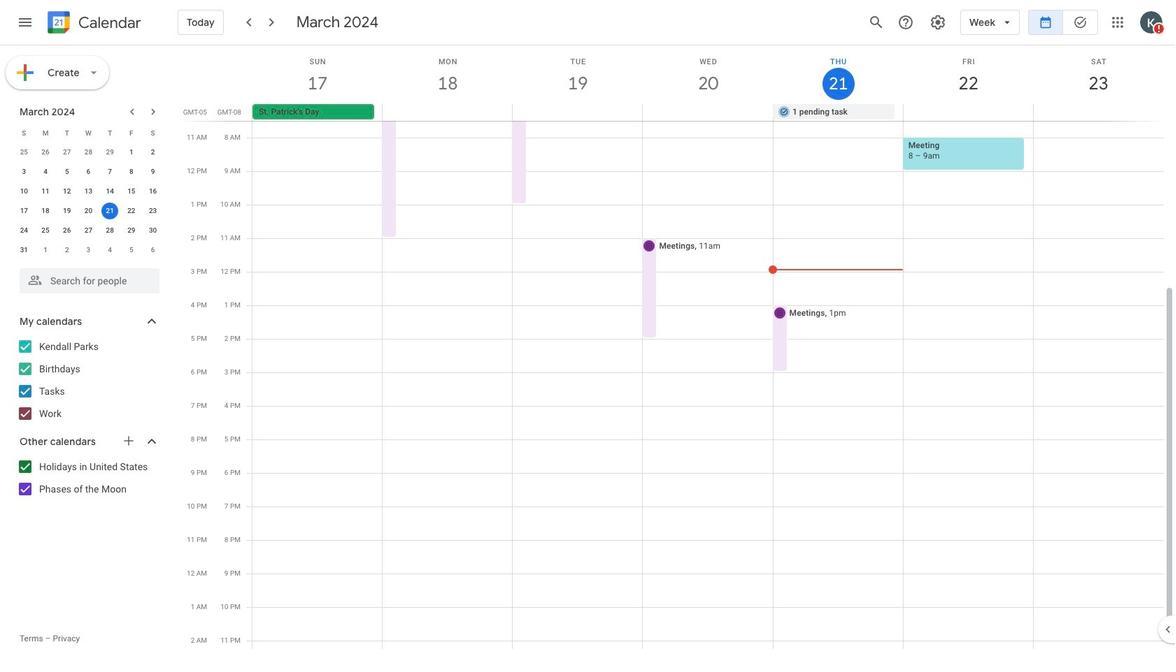 Task type: vqa. For each thing, say whether or not it's contained in the screenshot.
THE
no



Task type: locate. For each thing, give the bounding box(es) containing it.
4 element
[[37, 164, 54, 181]]

february 25 element
[[16, 144, 32, 161]]

row group
[[13, 143, 164, 260]]

11 element
[[37, 183, 54, 200]]

17 element
[[16, 203, 32, 220]]

1 element
[[123, 144, 140, 161]]

7 element
[[102, 164, 118, 181]]

april 5 element
[[123, 242, 140, 259]]

31 element
[[16, 242, 32, 259]]

february 26 element
[[37, 144, 54, 161]]

None search field
[[0, 263, 174, 294]]

april 1 element
[[37, 242, 54, 259]]

cell
[[383, 104, 513, 121], [513, 104, 643, 121], [643, 104, 773, 121], [903, 104, 1033, 121], [1033, 104, 1164, 121], [99, 201, 121, 221]]

26 element
[[59, 222, 75, 239]]

march 2024 grid
[[13, 123, 164, 260]]

22 element
[[123, 203, 140, 220]]

settings menu image
[[930, 14, 947, 31]]

february 27 element
[[59, 144, 75, 161]]

Search for people text field
[[28, 269, 151, 294]]

heading inside calendar element
[[76, 14, 141, 31]]

5 element
[[59, 164, 75, 181]]

2 element
[[145, 144, 161, 161]]

row
[[246, 104, 1175, 121], [13, 123, 164, 143], [13, 143, 164, 162], [13, 162, 164, 182], [13, 182, 164, 201], [13, 201, 164, 221], [13, 221, 164, 241], [13, 241, 164, 260]]

my calendars list
[[3, 336, 174, 425]]

10 element
[[16, 183, 32, 200]]

april 6 element
[[145, 242, 161, 259]]

april 2 element
[[59, 242, 75, 259]]

heading
[[76, 14, 141, 31]]

april 4 element
[[102, 242, 118, 259]]

15 element
[[123, 183, 140, 200]]

12 element
[[59, 183, 75, 200]]

february 29 element
[[102, 144, 118, 161]]

9 element
[[145, 164, 161, 181]]

calendar element
[[45, 8, 141, 39]]

grid
[[179, 45, 1175, 650]]



Task type: describe. For each thing, give the bounding box(es) containing it.
8 element
[[123, 164, 140, 181]]

25 element
[[37, 222, 54, 239]]

18 element
[[37, 203, 54, 220]]

february 28 element
[[80, 144, 97, 161]]

23 element
[[145, 203, 161, 220]]

30 element
[[145, 222, 161, 239]]

28 element
[[102, 222, 118, 239]]

13 element
[[80, 183, 97, 200]]

29 element
[[123, 222, 140, 239]]

add other calendars image
[[122, 434, 136, 448]]

april 3 element
[[80, 242, 97, 259]]

20 element
[[80, 203, 97, 220]]

24 element
[[16, 222, 32, 239]]

16 element
[[145, 183, 161, 200]]

other calendars list
[[3, 456, 174, 501]]

3 element
[[16, 164, 32, 181]]

19 element
[[59, 203, 75, 220]]

main drawer image
[[17, 14, 34, 31]]

cell inside march 2024 grid
[[99, 201, 121, 221]]

21, today element
[[102, 203, 118, 220]]

14 element
[[102, 183, 118, 200]]

6 element
[[80, 164, 97, 181]]

27 element
[[80, 222, 97, 239]]



